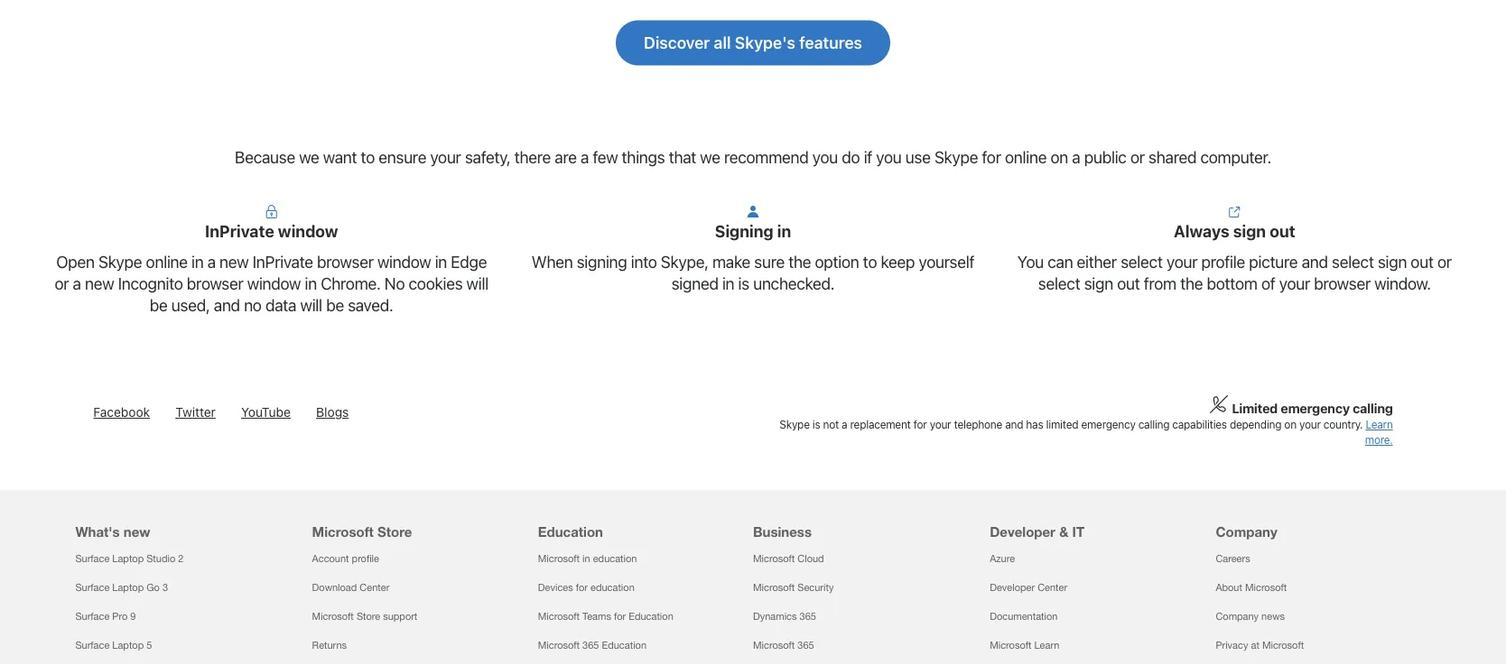 Task type: describe. For each thing, give the bounding box(es) containing it.
a down 'open'
[[73, 274, 81, 293]]

microsoft in education link
[[538, 554, 637, 565]]

can
[[1048, 252, 1073, 272]]

surface pro 9
[[75, 611, 136, 623]]

a left public
[[1073, 148, 1081, 167]]

pro
[[112, 611, 128, 623]]

sign inside " always sign out"
[[1234, 222, 1267, 241]]

azure link
[[990, 554, 1015, 565]]

picture
[[1250, 252, 1298, 272]]

privacy at microsoft
[[1216, 640, 1305, 652]]

skype inside limited emergency calling skype is not a replacement for your telephone and has limited emergency calling capabilities depending on your country. learn more.
[[780, 419, 810, 432]]

azure
[[990, 554, 1015, 565]]

open skype online in a new inprivate browser window in edge or a new incognito browser window in chrome. no cookies will be used, and no data will be saved.
[[55, 252, 489, 315]]

skype inside open skype online in a new inprivate browser window in edge or a new incognito browser window in chrome. no cookies will be used, and no data will be saved.
[[98, 252, 142, 272]]

account profile link
[[312, 554, 379, 565]]

1 vertical spatial emergency
[[1082, 419, 1136, 432]]

company news
[[1216, 611, 1285, 623]]

microsoft teams for education
[[538, 611, 674, 623]]

into
[[631, 252, 657, 272]]

microsoft teams for education link
[[538, 611, 674, 623]]

microsoft 365 link
[[753, 640, 815, 652]]

online inside open skype online in a new inprivate browser window in edge or a new incognito browser window in chrome. no cookies will be used, and no data will be saved.
[[146, 252, 188, 272]]

laptop for studio
[[112, 554, 144, 565]]

surface laptop 5 link
[[75, 640, 152, 652]]

go
[[147, 582, 160, 594]]

microsoft cloud link
[[753, 554, 824, 565]]

security
[[798, 582, 834, 594]]

surface pro 9 link
[[75, 611, 136, 623]]

developer center link
[[990, 582, 1068, 594]]

blogs
[[316, 405, 349, 420]]

on inside limited emergency calling skype is not a replacement for your telephone and has limited emergency calling capabilities depending on your country. learn more.
[[1285, 419, 1297, 432]]

in inside when signing into skype, make sure the option to keep yourself signed in is unchecked.
[[723, 274, 735, 293]]

returns
[[312, 640, 347, 652]]

edge
[[451, 252, 487, 272]]

sure
[[755, 252, 785, 272]]

careers link
[[1216, 554, 1251, 565]]

5
[[147, 640, 152, 652]]

microsoft for microsoft in education
[[538, 554, 580, 565]]

microsoft store support link
[[312, 611, 418, 623]]

youtube link
[[241, 405, 291, 420]]

your left telephone
[[930, 419, 952, 432]]

twitter
[[175, 405, 216, 420]]

open
[[56, 252, 95, 272]]

&
[[1060, 524, 1069, 540]]

is inside limited emergency calling skype is not a replacement for your telephone and has limited emergency calling capabilities depending on your country. learn more.
[[813, 419, 821, 432]]

download center link
[[312, 582, 390, 594]]

0 horizontal spatial will
[[300, 296, 322, 315]]

2
[[178, 554, 184, 565]]

1 horizontal spatial calling
[[1353, 401, 1394, 417]]

microsoft for microsoft 365
[[753, 640, 795, 652]]

when
[[532, 252, 573, 272]]

microsoft store support
[[312, 611, 418, 623]]

at
[[1252, 640, 1260, 652]]

education heading
[[538, 491, 743, 545]]

for right devices
[[576, 582, 588, 594]]

365 down security
[[800, 611, 817, 623]]

business heading
[[753, 491, 969, 545]]

0 horizontal spatial browser
[[187, 274, 243, 293]]

2 vertical spatial education
[[602, 640, 647, 652]]

about microsoft link
[[1216, 582, 1287, 594]]

surface laptop go 3
[[75, 582, 168, 594]]

computer.
[[1201, 148, 1272, 167]]


[[264, 204, 279, 219]]

microsoft for microsoft 365 education
[[538, 640, 580, 652]]

limited
[[1232, 401, 1278, 417]]

window inside  inprivate window
[[278, 222, 338, 241]]

and inside limited emergency calling skype is not a replacement for your telephone and has limited emergency calling capabilities depending on your country. learn more.
[[1006, 419, 1024, 432]]

dynamics
[[753, 611, 797, 623]]

because we want to ensure your safety, there are a few things that we recommend you do if you use skype for online on a public or shared computer.
[[235, 148, 1272, 167]]

3
[[163, 582, 168, 594]]

out inside " always sign out"
[[1270, 222, 1296, 241]]

or for you can either select your profile picture and select sign out or select sign out from the bottom of your browser window.
[[1438, 252, 1452, 272]]

center for microsoft
[[360, 582, 390, 594]]

do
[[842, 148, 860, 167]]

education for microsoft in education
[[593, 554, 637, 565]]

no
[[385, 274, 405, 293]]

skype's
[[735, 33, 796, 52]]

inprivate inside open skype online in a new inprivate browser window in edge or a new incognito browser window in chrome. no cookies will be used, and no data will be saved.
[[253, 252, 313, 272]]

surface laptop go 3 link
[[75, 582, 168, 594]]

surface for surface laptop studio 2
[[75, 554, 110, 565]]

surface for surface pro 9
[[75, 611, 110, 623]]


[[746, 204, 761, 219]]

in up cookies
[[435, 252, 447, 272]]

because
[[235, 148, 295, 167]]

replacement
[[851, 419, 911, 432]]

education inside heading
[[538, 524, 603, 540]]

in up used,
[[192, 252, 204, 272]]

365 for education
[[583, 640, 599, 652]]

2 horizontal spatial new
[[220, 252, 249, 272]]

your left country.
[[1300, 419, 1321, 432]]

microsoft for microsoft teams for education
[[538, 611, 580, 623]]

signing
[[577, 252, 627, 272]]

developer & it heading
[[990, 491, 1195, 545]]

to inside when signing into skype, make sure the option to keep yourself signed in is unchecked.
[[863, 252, 877, 272]]

news
[[1262, 611, 1285, 623]]

profile inside "you can either select your profile picture and select sign out or select sign out from the bottom of your browser window."
[[1202, 252, 1246, 272]]

for right the teams
[[614, 611, 626, 623]]

signing
[[715, 222, 774, 241]]

if
[[864, 148, 873, 167]]

microsoft 365
[[753, 640, 815, 652]]


[[1228, 204, 1242, 219]]

the inside "you can either select your profile picture and select sign out or select sign out from the bottom of your browser window."
[[1181, 274, 1203, 293]]

surface laptop studio 2
[[75, 554, 184, 565]]

 inprivate window
[[205, 204, 338, 241]]

developer for developer & it
[[990, 524, 1056, 540]]

developer for developer center
[[990, 582, 1035, 594]]

developer & it
[[990, 524, 1085, 540]]

1 horizontal spatial browser
[[317, 252, 374, 272]]

window.
[[1375, 274, 1432, 293]]

and inside "you can either select your profile picture and select sign out or select sign out from the bottom of your browser window."
[[1302, 252, 1329, 272]]

things
[[622, 148, 665, 167]]

1 you from the left
[[813, 148, 838, 167]]

and no
[[214, 296, 262, 315]]

from
[[1144, 274, 1177, 293]]

microsoft for microsoft security
[[753, 582, 795, 594]]

store for microsoft store
[[378, 524, 412, 540]]

saved.
[[348, 296, 393, 315]]

download
[[312, 582, 357, 594]]

your up the from
[[1167, 252, 1198, 272]]

microsoft for microsoft store support
[[312, 611, 354, 623]]

want
[[323, 148, 357, 167]]

center for developer
[[1038, 582, 1068, 594]]

company for company news
[[1216, 611, 1259, 623]]

store for microsoft store support
[[357, 611, 380, 623]]

it
[[1073, 524, 1085, 540]]

a up used,
[[207, 252, 216, 272]]

365 for business
[[798, 640, 815, 652]]

account
[[312, 554, 349, 565]]

company news link
[[1216, 611, 1285, 623]]

teams
[[583, 611, 611, 623]]

youtube
[[241, 405, 291, 420]]

or for open skype online in a new inprivate browser window in edge or a new incognito browser window in chrome. no cookies will be used, and no data will be saved.
[[55, 274, 69, 293]]

education for devices for education
[[591, 582, 635, 594]]

data
[[266, 296, 297, 315]]

1 vertical spatial out
[[1411, 252, 1434, 272]]



Task type: vqa. For each thing, say whether or not it's contained in the screenshot.


Task type: locate. For each thing, give the bounding box(es) containing it.
0 vertical spatial or
[[1131, 148, 1145, 167]]

0 horizontal spatial sign
[[1085, 274, 1114, 293]]

microsoft inside heading
[[312, 524, 374, 540]]

1 horizontal spatial is
[[813, 419, 821, 432]]

profile inside footer resource links element
[[352, 554, 379, 565]]

limited
[[1047, 419, 1079, 432]]

sign up window.
[[1378, 252, 1408, 272]]

0 horizontal spatial center
[[360, 582, 390, 594]]

new inside heading
[[124, 524, 150, 540]]

1 vertical spatial the
[[1181, 274, 1203, 293]]

developer inside heading
[[990, 524, 1056, 540]]

0 vertical spatial and
[[1302, 252, 1329, 272]]

that
[[669, 148, 697, 167]]

learn inside limited emergency calling skype is not a replacement for your telephone and has limited emergency calling capabilities depending on your country. learn more.
[[1366, 419, 1394, 432]]

3 laptop from the top
[[112, 640, 144, 652]]

emergency up country.
[[1281, 401, 1350, 417]]

0 vertical spatial developer
[[990, 524, 1056, 540]]

0 horizontal spatial profile
[[352, 554, 379, 565]]

in up devices for education link
[[583, 554, 590, 565]]

1 horizontal spatial on
[[1285, 419, 1297, 432]]

on right depending
[[1285, 419, 1297, 432]]

keep
[[881, 252, 915, 272]]

0 vertical spatial company
[[1216, 524, 1278, 540]]

2 vertical spatial laptop
[[112, 640, 144, 652]]

developer
[[990, 524, 1056, 540], [990, 582, 1035, 594]]

to left keep at the right top of page
[[863, 252, 877, 272]]

365 down the teams
[[583, 640, 599, 652]]

few
[[593, 148, 618, 167]]

center up microsoft store support link
[[360, 582, 390, 594]]

new
[[220, 252, 249, 272], [85, 274, 114, 293], [124, 524, 150, 540]]

1 vertical spatial on
[[1285, 419, 1297, 432]]

main content
[[0, 0, 1507, 353]]

1 vertical spatial company
[[1216, 611, 1259, 623]]

out up picture
[[1270, 222, 1296, 241]]

limited emergency calling skype is not a replacement for your telephone and has limited emergency calling capabilities depending on your country. learn more.
[[780, 401, 1394, 447]]

0 vertical spatial the
[[789, 252, 811, 272]]

microsoft store heading
[[312, 491, 517, 545]]

sign down either
[[1085, 274, 1114, 293]]

1 horizontal spatial be
[[326, 296, 344, 315]]

when signing into skype, make sure the option to keep yourself signed in is unchecked.
[[532, 252, 975, 293]]

2 horizontal spatial skype
[[935, 148, 979, 167]]

about
[[1216, 582, 1243, 594]]

2 be from the left
[[326, 296, 344, 315]]

we right the that
[[700, 148, 721, 167]]

surface down surface pro 9 link
[[75, 640, 110, 652]]

to right want at left
[[361, 148, 375, 167]]

1 vertical spatial developer
[[990, 582, 1035, 594]]

emergency right limited
[[1082, 419, 1136, 432]]

0 horizontal spatial be
[[150, 296, 168, 315]]

microsoft up news
[[1246, 582, 1287, 594]]

developer center
[[990, 582, 1068, 594]]

dynamics 365
[[753, 611, 817, 623]]

company heading
[[1216, 491, 1421, 545]]

surface for surface laptop go 3
[[75, 582, 110, 594]]

2 surface from the top
[[75, 582, 110, 594]]

0 horizontal spatial learn
[[1035, 640, 1060, 652]]

store inside heading
[[378, 524, 412, 540]]

footer resource links element
[[0, 491, 1507, 666]]

shared
[[1149, 148, 1197, 167]]

1 horizontal spatial you
[[877, 148, 902, 167]]

calling
[[1353, 401, 1394, 417], [1139, 419, 1170, 432]]

bottom
[[1207, 274, 1258, 293]]

0 horizontal spatial or
[[55, 274, 69, 293]]

0 vertical spatial laptop
[[112, 554, 144, 565]]

1 vertical spatial sign
[[1378, 252, 1408, 272]]

about microsoft
[[1216, 582, 1287, 594]]

2 vertical spatial window
[[247, 274, 301, 293]]

1 vertical spatial to
[[863, 252, 877, 272]]

microsoft down devices
[[538, 611, 580, 623]]

1 vertical spatial learn
[[1035, 640, 1060, 652]]

2 vertical spatial or
[[55, 274, 69, 293]]

1 vertical spatial new
[[85, 274, 114, 293]]

center
[[360, 582, 390, 594], [1038, 582, 1068, 594]]

in inside  signing in
[[778, 222, 792, 241]]

download center
[[312, 582, 390, 594]]

a right not
[[842, 419, 848, 432]]

browser up and no
[[187, 274, 243, 293]]

will down edge
[[467, 274, 489, 293]]

your left safety,
[[430, 148, 461, 167]]

microsoft up account profile link
[[312, 524, 374, 540]]

1 horizontal spatial out
[[1270, 222, 1296, 241]]

profile
[[1202, 252, 1246, 272], [352, 554, 379, 565]]

discover
[[644, 33, 710, 52]]

1 horizontal spatial sign
[[1234, 222, 1267, 241]]

0 horizontal spatial out
[[1118, 274, 1140, 293]]

0 vertical spatial will
[[467, 274, 489, 293]]

microsoft for microsoft cloud
[[753, 554, 795, 565]]

be
[[150, 296, 168, 315], [326, 296, 344, 315]]

and left has
[[1006, 419, 1024, 432]]

of
[[1262, 274, 1276, 293]]

facebook link
[[93, 405, 150, 420]]

in down the make
[[723, 274, 735, 293]]

laptop left go
[[112, 582, 144, 594]]

1 horizontal spatial to
[[863, 252, 877, 272]]

surface left pro
[[75, 611, 110, 623]]

education
[[538, 524, 603, 540], [629, 611, 674, 623], [602, 640, 647, 652]]

microsoft down download
[[312, 611, 354, 623]]

education down 'microsoft teams for education'
[[602, 640, 647, 652]]

your
[[430, 148, 461, 167], [1167, 252, 1198, 272], [1280, 274, 1311, 293], [930, 419, 952, 432], [1300, 419, 1321, 432]]

0 vertical spatial new
[[220, 252, 249, 272]]

in left chrome.
[[305, 274, 317, 293]]

0 horizontal spatial calling
[[1139, 419, 1170, 432]]

microsoft store
[[312, 524, 412, 540]]

calling up learn more. link
[[1353, 401, 1394, 417]]

calling left "capabilities"
[[1139, 419, 1170, 432]]

learn up more.
[[1366, 419, 1394, 432]]

developer down azure "link"
[[990, 582, 1035, 594]]

0 vertical spatial store
[[378, 524, 412, 540]]

is left not
[[813, 419, 821, 432]]

microsoft for microsoft store
[[312, 524, 374, 540]]

0 horizontal spatial select
[[1039, 274, 1081, 293]]

education right the teams
[[629, 611, 674, 623]]

1 be from the left
[[150, 296, 168, 315]]

surface laptop 5
[[75, 640, 152, 652]]

skype
[[935, 148, 979, 167], [98, 252, 142, 272], [780, 419, 810, 432]]

out left the from
[[1118, 274, 1140, 293]]

we left want at left
[[299, 148, 319, 167]]

surface up surface pro 9 link
[[75, 582, 110, 594]]

2 you from the left
[[877, 148, 902, 167]]

365 down dynamics 365 link
[[798, 640, 815, 652]]

microsoft down 'microsoft teams for education' link
[[538, 640, 580, 652]]

on
[[1051, 148, 1069, 167], [1285, 419, 1297, 432]]

what's new
[[75, 524, 150, 540]]

1 center from the left
[[360, 582, 390, 594]]

window up data
[[247, 274, 301, 293]]

surface for surface laptop 5
[[75, 640, 110, 652]]

for
[[982, 148, 1002, 167], [914, 419, 927, 432], [576, 582, 588, 594], [614, 611, 626, 623]]

2 laptop from the top
[[112, 582, 144, 594]]

be down chrome.
[[326, 296, 344, 315]]

1 horizontal spatial profile
[[1202, 252, 1246, 272]]

for right "use"
[[982, 148, 1002, 167]]

1 vertical spatial inprivate
[[253, 252, 313, 272]]

out up window.
[[1411, 252, 1434, 272]]

1 horizontal spatial skype
[[780, 419, 810, 432]]

skype up incognito
[[98, 252, 142, 272]]

1 vertical spatial is
[[813, 419, 821, 432]]

2 horizontal spatial sign
[[1378, 252, 1408, 272]]

1 we from the left
[[299, 148, 319, 167]]

inprivate
[[205, 222, 274, 241], [253, 252, 313, 272]]

and right picture
[[1302, 252, 1329, 272]]

1 company from the top
[[1216, 524, 1278, 540]]

0 vertical spatial calling
[[1353, 401, 1394, 417]]

0 vertical spatial online
[[1005, 148, 1047, 167]]

1 surface from the top
[[75, 554, 110, 565]]

always
[[1174, 222, 1230, 241]]

inprivate down the  at the top left
[[205, 222, 274, 241]]

depending
[[1230, 419, 1282, 432]]

0 horizontal spatial is
[[739, 274, 750, 293]]

incognito
[[118, 274, 183, 293]]

sign down 
[[1234, 222, 1267, 241]]

1 horizontal spatial center
[[1038, 582, 1068, 594]]

0 vertical spatial sign
[[1234, 222, 1267, 241]]

0 horizontal spatial to
[[361, 148, 375, 167]]

2 company from the top
[[1216, 611, 1259, 623]]

for inside limited emergency calling skype is not a replacement for your telephone and has limited emergency calling capabilities depending on your country. learn more.
[[914, 419, 927, 432]]

business
[[753, 524, 812, 540]]

1 vertical spatial profile
[[352, 554, 379, 565]]

in inside footer resource links element
[[583, 554, 590, 565]]

microsoft in education
[[538, 554, 637, 565]]

1 horizontal spatial will
[[467, 274, 489, 293]]

inprivate inside  inprivate window
[[205, 222, 274, 241]]

0 vertical spatial learn
[[1366, 419, 1394, 432]]

be down incognito
[[150, 296, 168, 315]]

browser inside "you can either select your profile picture and select sign out or select sign out from the bottom of your browser window."
[[1315, 274, 1371, 293]]

microsoft up dynamics
[[753, 582, 795, 594]]

laptop for go
[[112, 582, 144, 594]]

safety,
[[465, 148, 511, 167]]

on left public
[[1051, 148, 1069, 167]]

or inside open skype online in a new inprivate browser window in edge or a new incognito browser window in chrome. no cookies will be used, and no data will be saved.
[[55, 274, 69, 293]]

1 laptop from the top
[[112, 554, 144, 565]]

0 vertical spatial education
[[593, 554, 637, 565]]

profile down microsoft store
[[352, 554, 379, 565]]

recommend
[[724, 148, 809, 167]]

0 horizontal spatial emergency
[[1082, 419, 1136, 432]]

new down 'open'
[[85, 274, 114, 293]]

1 vertical spatial or
[[1438, 252, 1452, 272]]

learn inside footer resource links element
[[1035, 640, 1060, 652]]

2 vertical spatial new
[[124, 524, 150, 540]]

is inside when signing into skype, make sure the option to keep yourself signed in is unchecked.
[[739, 274, 750, 293]]

0 horizontal spatial on
[[1051, 148, 1069, 167]]

1 developer from the top
[[990, 524, 1056, 540]]

you
[[813, 148, 838, 167], [877, 148, 902, 167]]

0 horizontal spatial you
[[813, 148, 838, 167]]

public
[[1085, 148, 1127, 167]]

devices for education
[[538, 582, 635, 594]]

education up microsoft in education
[[538, 524, 603, 540]]

 signing in
[[715, 204, 792, 241]]

0 horizontal spatial skype
[[98, 252, 142, 272]]

0 horizontal spatial we
[[299, 148, 319, 167]]

1 horizontal spatial select
[[1121, 252, 1163, 272]]

0 vertical spatial is
[[739, 274, 750, 293]]

0 vertical spatial window
[[278, 222, 338, 241]]

1 vertical spatial education
[[591, 582, 635, 594]]

company for company
[[1216, 524, 1278, 540]]

is
[[739, 274, 750, 293], [813, 419, 821, 432]]

1 horizontal spatial and
[[1302, 252, 1329, 272]]

store
[[378, 524, 412, 540], [357, 611, 380, 623]]

microsoft down dynamics
[[753, 640, 795, 652]]

2 horizontal spatial or
[[1438, 252, 1452, 272]]

laptop up surface laptop go 3 'link'
[[112, 554, 144, 565]]

new up surface laptop studio 2
[[124, 524, 150, 540]]

0 vertical spatial profile
[[1202, 252, 1246, 272]]

1 vertical spatial window
[[378, 252, 431, 272]]

online up incognito
[[146, 252, 188, 272]]

careers
[[1216, 554, 1251, 565]]

a
[[581, 148, 589, 167], [1073, 148, 1081, 167], [207, 252, 216, 272], [73, 274, 81, 293], [842, 419, 848, 432]]

microsoft security link
[[753, 582, 834, 594]]

option
[[815, 252, 860, 272]]

will right data
[[300, 296, 322, 315]]

laptop for 5
[[112, 640, 144, 652]]

studio
[[147, 554, 175, 565]]

the
[[789, 252, 811, 272], [1181, 274, 1203, 293]]

1 vertical spatial education
[[629, 611, 674, 623]]

1 vertical spatial calling
[[1139, 419, 1170, 432]]

1 vertical spatial will
[[300, 296, 322, 315]]

0 vertical spatial inprivate
[[205, 222, 274, 241]]

2 center from the left
[[1038, 582, 1068, 594]]

2 we from the left
[[700, 148, 721, 167]]

you right if
[[877, 148, 902, 167]]

you left do
[[813, 148, 838, 167]]

store left support on the bottom of the page
[[357, 611, 380, 623]]

skype right "use"
[[935, 148, 979, 167]]

store up account profile link
[[378, 524, 412, 540]]

are
[[555, 148, 577, 167]]

country.
[[1324, 419, 1363, 432]]

0 vertical spatial emergency
[[1281, 401, 1350, 417]]

education up devices for education link
[[593, 554, 637, 565]]

online
[[1005, 148, 1047, 167], [146, 252, 188, 272]]

4 surface from the top
[[75, 640, 110, 652]]

skype left not
[[780, 419, 810, 432]]

window up no
[[378, 252, 431, 272]]

microsoft down business
[[753, 554, 795, 565]]

features
[[800, 33, 863, 52]]

microsoft right at
[[1263, 640, 1305, 652]]

2 vertical spatial out
[[1118, 274, 1140, 293]]

company
[[1216, 524, 1278, 540], [1216, 611, 1259, 623]]

the up unchecked.
[[789, 252, 811, 272]]

window down the  at the top left
[[278, 222, 338, 241]]

learn down documentation
[[1035, 640, 1060, 652]]

0 horizontal spatial the
[[789, 252, 811, 272]]

1 vertical spatial store
[[357, 611, 380, 623]]

inprivate down  inprivate window
[[253, 252, 313, 272]]

main content containing discover all skype's features
[[0, 0, 1507, 353]]

2 vertical spatial skype
[[780, 419, 810, 432]]

1 horizontal spatial or
[[1131, 148, 1145, 167]]

1 vertical spatial and
[[1006, 419, 1024, 432]]

3 surface from the top
[[75, 611, 110, 623]]

0 vertical spatial out
[[1270, 222, 1296, 241]]

select up the from
[[1121, 252, 1163, 272]]

emergency
[[1281, 401, 1350, 417], [1082, 419, 1136, 432]]

what's new heading
[[75, 491, 291, 545]]

2 horizontal spatial out
[[1411, 252, 1434, 272]]

surface down what's
[[75, 554, 110, 565]]

microsoft down documentation
[[990, 640, 1032, 652]]

privacy at microsoft link
[[1216, 640, 1305, 652]]

2 developer from the top
[[990, 582, 1035, 594]]

used,
[[171, 296, 210, 315]]

0 vertical spatial to
[[361, 148, 375, 167]]

you can either select your profile picture and select sign out or select sign out from the bottom of your browser window.
[[1018, 252, 1452, 293]]

0 horizontal spatial new
[[85, 274, 114, 293]]

1 horizontal spatial online
[[1005, 148, 1047, 167]]

browser left window.
[[1315, 274, 1371, 293]]

is down the make
[[739, 274, 750, 293]]

cookies
[[409, 274, 463, 293]]

2 horizontal spatial select
[[1332, 252, 1375, 272]]

laptop left the 5 at the bottom of the page
[[112, 640, 144, 652]]

developer up azure at the bottom
[[990, 524, 1056, 540]]

discover all skype's features
[[644, 33, 863, 52]]

account profile
[[312, 554, 379, 565]]

window
[[278, 222, 338, 241], [378, 252, 431, 272], [247, 274, 301, 293]]

education up 'microsoft teams for education'
[[591, 582, 635, 594]]

1 horizontal spatial learn
[[1366, 419, 1394, 432]]

microsoft learn
[[990, 640, 1060, 652]]

a right are
[[581, 148, 589, 167]]

dynamics 365 link
[[753, 611, 817, 623]]

center up documentation
[[1038, 582, 1068, 594]]

company inside heading
[[1216, 524, 1278, 540]]

in up sure
[[778, 222, 792, 241]]

devices
[[538, 582, 573, 594]]

a inside limited emergency calling skype is not a replacement for your telephone and has limited emergency calling capabilities depending on your country. learn more.
[[842, 419, 848, 432]]

0 vertical spatial education
[[538, 524, 603, 540]]

1 vertical spatial laptop
[[112, 582, 144, 594]]

signed
[[672, 274, 719, 293]]

the right the from
[[1181, 274, 1203, 293]]

browser
[[317, 252, 374, 272], [187, 274, 243, 293], [1315, 274, 1371, 293]]

the inside when signing into skype, make sure the option to keep yourself signed in is unchecked.
[[789, 252, 811, 272]]

select right picture
[[1332, 252, 1375, 272]]

2 vertical spatial sign
[[1085, 274, 1114, 293]]

company up the careers link
[[1216, 524, 1278, 540]]

microsoft up devices
[[538, 554, 580, 565]]

0 vertical spatial skype
[[935, 148, 979, 167]]

profile up 'bottom'
[[1202, 252, 1246, 272]]

0 vertical spatial on
[[1051, 148, 1069, 167]]

your right of on the right of the page
[[1280, 274, 1311, 293]]

1 horizontal spatial emergency
[[1281, 401, 1350, 417]]

1 horizontal spatial new
[[124, 524, 150, 540]]

browser up chrome.
[[317, 252, 374, 272]]

cloud
[[798, 554, 824, 565]]

or inside "you can either select your profile picture and select sign out or select sign out from the bottom of your browser window."
[[1438, 252, 1452, 272]]

online left public
[[1005, 148, 1047, 167]]

select down can
[[1039, 274, 1081, 293]]

microsoft for microsoft learn
[[990, 640, 1032, 652]]

company up privacy
[[1216, 611, 1259, 623]]

support
[[383, 611, 418, 623]]

for right replacement
[[914, 419, 927, 432]]

discover all skype's features link
[[616, 20, 891, 65]]

all
[[714, 33, 731, 52]]



